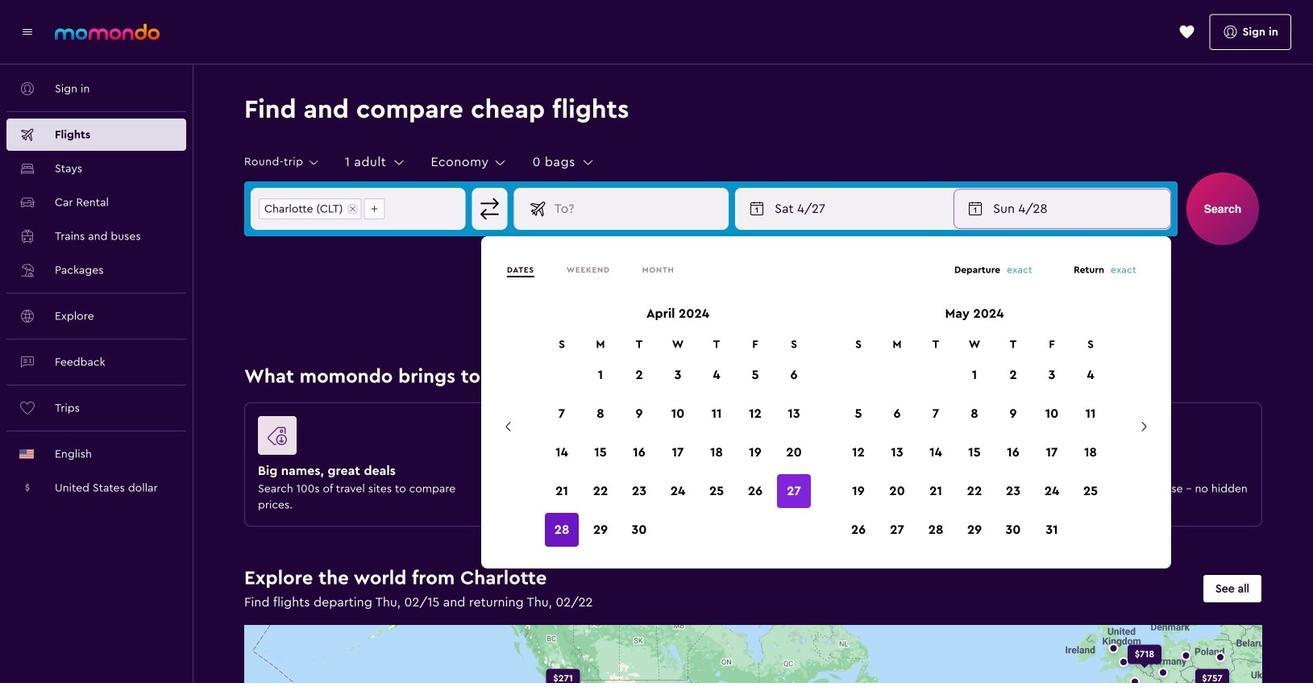Task type: locate. For each thing, give the bounding box(es) containing it.
1 horizontal spatial list item
[[364, 198, 385, 219]]

Weekend radio
[[567, 266, 610, 274]]

navigation menu image
[[19, 24, 35, 40]]

Trip type Round-trip field
[[244, 155, 321, 169]]

menu
[[488, 256, 1165, 549]]

end date calendar input use left and right arrow keys to change day. use up and down arrow keys to change week. tab
[[488, 304, 1165, 549]]

list item right remove icon
[[364, 198, 385, 219]]

list item
[[259, 198, 362, 219], [364, 198, 385, 219]]

sunday april 28th element
[[994, 199, 1161, 219]]

None field
[[1007, 264, 1049, 276], [1111, 264, 1152, 276], [1007, 264, 1049, 276], [1111, 264, 1152, 276]]

0 horizontal spatial list item
[[259, 198, 362, 219]]

Month radio
[[642, 266, 675, 274]]

list
[[252, 189, 392, 229]]

figure
[[258, 416, 469, 461], [516, 416, 727, 461], [774, 416, 985, 461], [1032, 416, 1243, 461]]

4 figure from the left
[[1032, 416, 1243, 461]]

1 figure from the left
[[258, 416, 469, 461]]

Dates radio
[[507, 266, 535, 274]]

1 list item from the left
[[259, 198, 362, 219]]

list item down trip type round-trip "field"
[[259, 198, 362, 219]]



Task type: describe. For each thing, give the bounding box(es) containing it.
swap departure airport and destination airport image
[[475, 194, 505, 224]]

2 figure from the left
[[516, 416, 727, 461]]

saturday april 27th element
[[775, 199, 943, 219]]

Flight origin input text field
[[392, 189, 465, 229]]

3 figure from the left
[[774, 416, 985, 461]]

map region
[[92, 526, 1314, 683]]

Cabin type Economy field
[[431, 154, 509, 170]]

open trips drawer image
[[1180, 24, 1196, 40]]

remove image
[[349, 205, 357, 213]]

Flight destination input text field
[[548, 189, 728, 229]]

2 list item from the left
[[364, 198, 385, 219]]

united states (english) image
[[19, 449, 34, 459]]



Task type: vqa. For each thing, say whether or not it's contained in the screenshot.
$123's Booking.com
no



